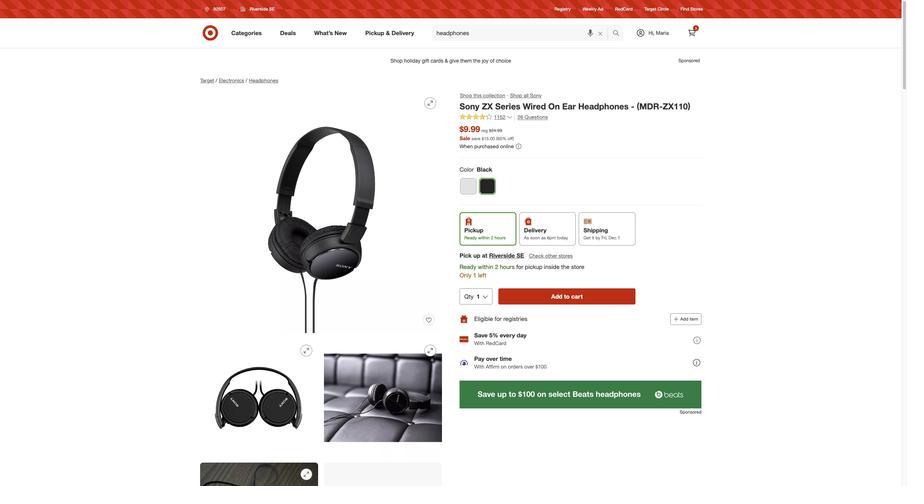 Task type: vqa. For each thing, say whether or not it's contained in the screenshot.
3 link
yes



Task type: locate. For each thing, give the bounding box(es) containing it.
(
[[496, 136, 497, 142]]

0 horizontal spatial target
[[200, 77, 214, 84]]

1 vertical spatial delivery
[[524, 227, 547, 234]]

pickup & delivery link
[[359, 25, 423, 41]]

registry link
[[555, 6, 571, 12]]

over
[[486, 356, 498, 363], [524, 364, 534, 370]]

1 horizontal spatial shop
[[510, 92, 522, 99]]

1 vertical spatial ready
[[460, 264, 476, 271]]

save
[[472, 136, 481, 142]]

se inside riverside se dropdown button
[[269, 6, 275, 12]]

ready up pick
[[464, 235, 477, 241]]

add to cart
[[551, 293, 583, 301]]

0 horizontal spatial for
[[495, 316, 502, 323]]

0 horizontal spatial riverside
[[250, 6, 268, 12]]

left
[[478, 272, 486, 279]]

add item button
[[670, 314, 702, 325]]

it
[[592, 235, 594, 241]]

0 vertical spatial pickup
[[365, 29, 384, 36]]

headphones
[[249, 77, 278, 84], [578, 101, 629, 111]]

sony right all
[[530, 92, 542, 99]]

2 with from the top
[[474, 364, 485, 370]]

0 horizontal spatial redcard
[[486, 341, 506, 347]]

hours up riverside se button
[[495, 235, 506, 241]]

1 inside ready within 2 hours for pickup inside the store only 1 left
[[473, 272, 476, 279]]

add left item
[[680, 317, 688, 322]]

0 horizontal spatial add
[[551, 293, 562, 301]]

shop left all
[[510, 92, 522, 99]]

hours
[[495, 235, 506, 241], [500, 264, 515, 271]]

0 vertical spatial within
[[478, 235, 490, 241]]

1 vertical spatial within
[[478, 264, 493, 271]]

online
[[500, 143, 514, 150]]

ready within 2 hours for pickup inside the store only 1 left
[[460, 264, 584, 279]]

1 horizontal spatial se
[[517, 252, 524, 260]]

target left circle on the top right of the page
[[644, 6, 656, 12]]

check
[[529, 253, 544, 259]]

1 vertical spatial add
[[680, 317, 688, 322]]

3
[[695, 26, 697, 30]]

ready
[[464, 235, 477, 241], [460, 264, 476, 271]]

within inside ready within 2 hours for pickup inside the store only 1 left
[[478, 264, 493, 271]]

1 right 'dec'
[[618, 235, 620, 241]]

1152 link
[[460, 113, 513, 122]]

with down save
[[474, 341, 485, 347]]

ready inside ready within 2 hours for pickup inside the store only 1 left
[[460, 264, 476, 271]]

target left the electronics
[[200, 77, 214, 84]]

1 vertical spatial redcard
[[486, 341, 506, 347]]

pay
[[474, 356, 484, 363]]

1 right qty
[[477, 293, 480, 301]]

0 vertical spatial target
[[644, 6, 656, 12]]

orders
[[508, 364, 523, 370]]

delivery up soon
[[524, 227, 547, 234]]

sony down this
[[460, 101, 480, 111]]

on
[[501, 364, 507, 370]]

1 with from the top
[[474, 341, 485, 347]]

check other stores
[[529, 253, 573, 259]]

riverside inside dropdown button
[[250, 6, 268, 12]]

1152
[[494, 114, 505, 120]]

What can we help you find? suggestions appear below search field
[[432, 25, 615, 41]]

shop for shop all sony
[[510, 92, 522, 99]]

1 horizontal spatial for
[[516, 264, 523, 271]]

/ right target link
[[216, 77, 217, 84]]

0 horizontal spatial se
[[269, 6, 275, 12]]

eligible for registries
[[474, 316, 528, 323]]

with inside pay over time with affirm on orders over $100
[[474, 364, 485, 370]]

0 horizontal spatial /
[[216, 77, 217, 84]]

1 vertical spatial headphones
[[578, 101, 629, 111]]

black image
[[480, 179, 495, 194]]

1 inside shipping get it by fri, dec 1
[[618, 235, 620, 241]]

pick up at riverside se
[[460, 252, 524, 260]]

0 vertical spatial sony
[[530, 92, 542, 99]]

within
[[478, 235, 490, 241], [478, 264, 493, 271]]

within inside pickup ready within 2 hours
[[478, 235, 490, 241]]

pickup
[[525, 264, 542, 271]]

this
[[474, 92, 482, 99]]

riverside se button
[[489, 252, 524, 260]]

ad
[[598, 6, 603, 12]]

riverside right at
[[489, 252, 515, 260]]

redcard down the 5%
[[486, 341, 506, 347]]

1 vertical spatial advertisement region
[[460, 381, 702, 409]]

shop left this
[[460, 92, 472, 99]]

over left the '$100'
[[524, 364, 534, 370]]

0 vertical spatial 2
[[491, 235, 493, 241]]

pickup for ready
[[464, 227, 483, 234]]

$100
[[536, 364, 547, 370]]

target for target circle
[[644, 6, 656, 12]]

within up left
[[478, 264, 493, 271]]

1 vertical spatial 2
[[495, 264, 498, 271]]

delivery right &
[[392, 29, 414, 36]]

delivery inside the delivery as soon as 6pm today
[[524, 227, 547, 234]]

1 vertical spatial pickup
[[464, 227, 483, 234]]

1 horizontal spatial /
[[246, 77, 247, 84]]

deals link
[[274, 25, 305, 41]]

1 horizontal spatial pickup
[[464, 227, 483, 234]]

0 horizontal spatial shop
[[460, 92, 472, 99]]

1 horizontal spatial riverside
[[489, 252, 515, 260]]

1 left left
[[473, 272, 476, 279]]

find stores link
[[681, 6, 703, 12]]

0 horizontal spatial sony
[[460, 101, 480, 111]]

1 horizontal spatial redcard
[[615, 6, 633, 12]]

riverside
[[250, 6, 268, 12], [489, 252, 515, 260]]

shipping get it by fri, dec 1
[[584, 227, 620, 241]]

target for target / electronics / headphones
[[200, 77, 214, 84]]

maria
[[656, 30, 669, 36]]

shop
[[460, 92, 472, 99], [510, 92, 522, 99]]

0 horizontal spatial 1
[[473, 272, 476, 279]]

with down pay
[[474, 364, 485, 370]]

2 down pick up at riverside se
[[495, 264, 498, 271]]

0 vertical spatial ready
[[464, 235, 477, 241]]

1 vertical spatial target
[[200, 77, 214, 84]]

target circle link
[[644, 6, 669, 12]]

qty 1
[[464, 293, 480, 301]]

0 horizontal spatial headphones
[[249, 77, 278, 84]]

1 shop from the left
[[460, 92, 472, 99]]

headphones right the electronics
[[249, 77, 278, 84]]

0 vertical spatial redcard
[[615, 6, 633, 12]]

1 horizontal spatial target
[[644, 6, 656, 12]]

0 vertical spatial riverside
[[250, 6, 268, 12]]

what's
[[314, 29, 333, 36]]

(mdr-
[[637, 101, 663, 111]]

black
[[477, 166, 492, 173]]

over up affirm
[[486, 356, 498, 363]]

0 vertical spatial delivery
[[392, 29, 414, 36]]

add left to at the right bottom of page
[[551, 293, 562, 301]]

headphones left -
[[578, 101, 629, 111]]

target
[[644, 6, 656, 12], [200, 77, 214, 84]]

1 vertical spatial hours
[[500, 264, 515, 271]]

check other stores button
[[529, 252, 573, 260]]

item
[[690, 317, 698, 322]]

1 horizontal spatial 2
[[495, 264, 498, 271]]

ready up only
[[460, 264, 476, 271]]

1 horizontal spatial 1
[[477, 293, 480, 301]]

2 within from the top
[[478, 264, 493, 271]]

registry
[[555, 6, 571, 12]]

se up ready within 2 hours for pickup inside the store only 1 left
[[517, 252, 524, 260]]

0 vertical spatial hours
[[495, 235, 506, 241]]

categories
[[231, 29, 262, 36]]

0 vertical spatial se
[[269, 6, 275, 12]]

2 horizontal spatial 1
[[618, 235, 620, 241]]

2 vertical spatial 1
[[477, 293, 480, 301]]

1 vertical spatial sony
[[460, 101, 480, 111]]

1 horizontal spatial over
[[524, 364, 534, 370]]

2 shop from the left
[[510, 92, 522, 99]]

wired
[[523, 101, 546, 111]]

60
[[497, 136, 502, 142]]

for right "eligible"
[[495, 316, 502, 323]]

2 inside pickup ready within 2 hours
[[491, 235, 493, 241]]

shop for shop this collection
[[460, 92, 472, 99]]

se up deals "link"
[[269, 6, 275, 12]]

redcard inside save 5% every day with redcard
[[486, 341, 506, 347]]

0 horizontal spatial 2
[[491, 235, 493, 241]]

pickup up the up
[[464, 227, 483, 234]]

5%
[[489, 332, 498, 340]]

26 questions
[[518, 114, 548, 120]]

1 horizontal spatial delivery
[[524, 227, 547, 234]]

redcard
[[615, 6, 633, 12], [486, 341, 506, 347]]

0 vertical spatial for
[[516, 264, 523, 271]]

/ right the electronics
[[246, 77, 247, 84]]

2 up pick up at riverside se
[[491, 235, 493, 241]]

0 vertical spatial with
[[474, 341, 485, 347]]

for left pickup
[[516, 264, 523, 271]]

1 vertical spatial with
[[474, 364, 485, 370]]

hours down riverside se button
[[500, 264, 515, 271]]

dec
[[609, 235, 617, 241]]

color black
[[460, 166, 492, 173]]

1 within from the top
[[478, 235, 490, 241]]

weekly ad
[[583, 6, 603, 12]]

circle
[[658, 6, 669, 12]]

pickup left &
[[365, 29, 384, 36]]

0 vertical spatial 1
[[618, 235, 620, 241]]

at
[[482, 252, 487, 260]]

1 horizontal spatial headphones
[[578, 101, 629, 111]]

sony zx series wired on ear headphones - (mdr-zx110)
[[460, 101, 690, 111]]

0 vertical spatial add
[[551, 293, 562, 301]]

riverside up the categories link
[[250, 6, 268, 12]]

hi, maria
[[649, 30, 669, 36]]

what's new link
[[308, 25, 356, 41]]

26 questions link
[[514, 113, 548, 122]]

1 vertical spatial 1
[[473, 272, 476, 279]]

0 vertical spatial over
[[486, 356, 498, 363]]

add for add item
[[680, 317, 688, 322]]

0 horizontal spatial over
[[486, 356, 498, 363]]

se
[[269, 6, 275, 12], [517, 252, 524, 260]]

pickup inside pickup ready within 2 hours
[[464, 227, 483, 234]]

advertisement region
[[194, 52, 707, 70], [460, 381, 702, 409]]

target circle
[[644, 6, 669, 12]]

sony zx series wired on ear headphones - (mdr-zx110), 3 of 7 image
[[324, 339, 442, 457]]

1 horizontal spatial add
[[680, 317, 688, 322]]

ear
[[562, 101, 576, 111]]

within up at
[[478, 235, 490, 241]]

all
[[524, 92, 529, 99]]

redcard right the "ad"
[[615, 6, 633, 12]]

1
[[618, 235, 620, 241], [473, 272, 476, 279], [477, 293, 480, 301]]

2 inside ready within 2 hours for pickup inside the store only 1 left
[[495, 264, 498, 271]]

0 horizontal spatial pickup
[[365, 29, 384, 36]]

shop this collection link
[[460, 92, 506, 100]]



Task type: describe. For each thing, give the bounding box(es) containing it.
add to cart button
[[499, 289, 636, 305]]

1 horizontal spatial sony
[[530, 92, 542, 99]]

other
[[545, 253, 557, 259]]

the
[[561, 264, 570, 271]]

time
[[500, 356, 512, 363]]

shop this collection
[[460, 92, 505, 99]]

6pm
[[547, 235, 556, 241]]

on
[[548, 101, 560, 111]]

zx110)
[[663, 101, 690, 111]]

sale
[[460, 135, 470, 142]]

$9.99
[[460, 124, 480, 134]]

1 vertical spatial for
[[495, 316, 502, 323]]

day
[[517, 332, 527, 340]]

registries
[[503, 316, 528, 323]]

collection
[[483, 92, 505, 99]]

$
[[482, 136, 484, 142]]

purchased
[[474, 143, 499, 150]]

sponsored
[[680, 410, 702, 415]]

pickup ready within 2 hours
[[464, 227, 506, 241]]

riverside se
[[250, 6, 275, 12]]

hi,
[[649, 30, 655, 36]]

-
[[631, 101, 635, 111]]

new
[[335, 29, 347, 36]]

target link
[[200, 77, 214, 84]]

pick
[[460, 252, 472, 260]]

1 vertical spatial over
[[524, 364, 534, 370]]

save 5% every day with redcard
[[474, 332, 527, 347]]

color
[[460, 166, 474, 173]]

store
[[571, 264, 584, 271]]

shipping
[[584, 227, 608, 234]]

92507 button
[[200, 3, 233, 16]]

soon
[[530, 235, 540, 241]]

white image
[[461, 179, 476, 194]]

&
[[386, 29, 390, 36]]

affirm
[[486, 364, 499, 370]]

as
[[524, 235, 529, 241]]

what's new
[[314, 29, 347, 36]]

2 / from the left
[[246, 77, 247, 84]]

pay over time with affirm on orders over $100
[[474, 356, 547, 370]]

15.00
[[484, 136, 495, 142]]

weekly
[[583, 6, 597, 12]]

photo from piojito, 4 of 7 image
[[200, 463, 318, 487]]

0 vertical spatial headphones
[[249, 77, 278, 84]]

to
[[564, 293, 570, 301]]

target / electronics / headphones
[[200, 77, 278, 84]]

series
[[495, 101, 520, 111]]

hours inside pickup ready within 2 hours
[[495, 235, 506, 241]]

sony zx series wired on ear headphones - (mdr-zx110), 2 of 7 image
[[200, 339, 318, 457]]

pickup & delivery
[[365, 29, 414, 36]]

riverside se button
[[236, 3, 279, 16]]

off
[[508, 136, 513, 142]]

questions
[[525, 114, 548, 120]]

1 vertical spatial riverside
[[489, 252, 515, 260]]

0 horizontal spatial delivery
[[392, 29, 414, 36]]

headphones link
[[249, 77, 278, 84]]

$9.99 reg $24.99 sale save $ 15.00 ( 60 % off )
[[460, 124, 514, 142]]

by
[[596, 235, 600, 241]]

fri,
[[602, 235, 607, 241]]

pickup for &
[[365, 29, 384, 36]]

)
[[513, 136, 514, 142]]

ready inside pickup ready within 2 hours
[[464, 235, 477, 241]]

add item
[[680, 317, 698, 322]]

26
[[518, 114, 523, 120]]

0 vertical spatial advertisement region
[[194, 52, 707, 70]]

zx
[[482, 101, 493, 111]]

sony zx series wired on ear headphones - (mdr-zx110), 1 of 7 image
[[200, 92, 442, 334]]

1 vertical spatial se
[[517, 252, 524, 260]]

electronics
[[219, 77, 244, 84]]

stores
[[690, 6, 703, 12]]

with inside save 5% every day with redcard
[[474, 341, 485, 347]]

$24.99
[[489, 128, 502, 133]]

find
[[681, 6, 689, 12]]

hours inside ready within 2 hours for pickup inside the store only 1 left
[[500, 264, 515, 271]]

as
[[541, 235, 546, 241]]

electronics link
[[219, 77, 244, 84]]

reg
[[481, 128, 488, 133]]

for inside ready within 2 hours for pickup inside the store only 1 left
[[516, 264, 523, 271]]

3 link
[[684, 25, 700, 41]]

add for add to cart
[[551, 293, 562, 301]]

1 / from the left
[[216, 77, 217, 84]]

inside
[[544, 264, 560, 271]]

image gallery element
[[200, 92, 442, 487]]

eligible
[[474, 316, 493, 323]]

shop all sony
[[510, 92, 542, 99]]

only
[[460, 272, 472, 279]]

when
[[460, 143, 473, 150]]

save
[[474, 332, 488, 340]]

deals
[[280, 29, 296, 36]]

search
[[609, 30, 627, 37]]

up
[[473, 252, 480, 260]]

qty
[[464, 293, 474, 301]]

find stores
[[681, 6, 703, 12]]



